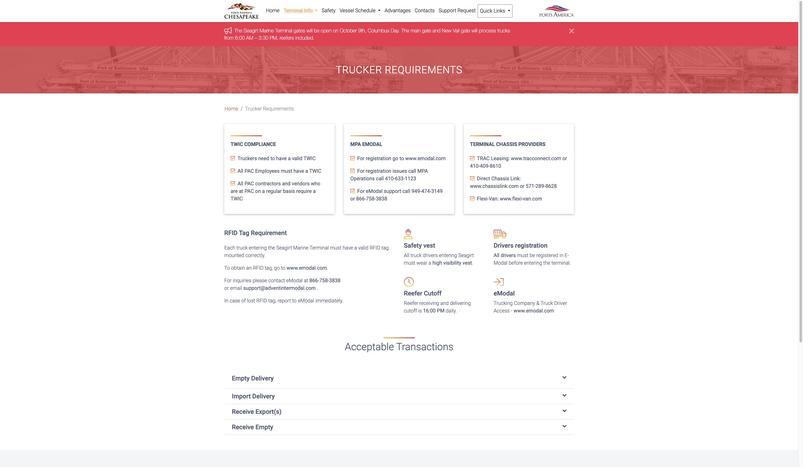 Task type: describe. For each thing, give the bounding box(es) containing it.
3 pac from the top
[[245, 188, 254, 194]]

terminal info
[[284, 8, 314, 14]]

9th,
[[358, 28, 366, 34]]

driver
[[554, 301, 567, 307]]

in
[[224, 298, 228, 304]]

new
[[442, 28, 451, 34]]

truck for each
[[236, 245, 248, 251]]

www.chassislink.com link
[[470, 183, 519, 189]]

0 vertical spatial valid
[[292, 156, 302, 162]]

to
[[224, 265, 230, 271]]

check square image for for registration issues call mpa operations call
[[350, 169, 355, 174]]

of
[[241, 298, 246, 304]]

call for issues
[[408, 168, 416, 174]]

all for all pac employees must have a twic
[[238, 168, 243, 174]]

. inside for inquiries please contact emodal at 866-758-3838 or email support@adventintermodal.com .
[[317, 285, 318, 291]]

support@adventintermodal.com link
[[243, 285, 317, 291]]

operations
[[350, 176, 375, 182]]

check square image for trac leasing:
[[470, 156, 474, 161]]

before
[[509, 260, 523, 266]]

main
[[411, 28, 421, 34]]

trac leasing: www.tracconnect.com or 410-409-8610
[[470, 156, 567, 169]]

terminal inside each truck entering the seagirt marine terminal must have a valid rfid tag mounted correctly.
[[310, 245, 329, 251]]

0 horizontal spatial mpa
[[350, 141, 361, 147]]

2 gate from the left
[[461, 28, 470, 34]]

1 horizontal spatial have
[[294, 168, 304, 174]]

obtain
[[231, 265, 245, 271]]

support
[[384, 188, 401, 194]]

need
[[258, 156, 269, 162]]

all for all drivers
[[494, 253, 499, 259]]

process
[[479, 28, 496, 34]]

flexi-
[[477, 196, 489, 202]]

terminal inside the seagirt marine terminal gates will be open on october 9th, columbus day. the main gate and new vail gate will process trucks from 6:00 am – 3:30 pm, reefers included.
[[275, 28, 292, 34]]

1 horizontal spatial home
[[266, 8, 279, 14]]

terminal inside 'terminal info' link
[[284, 8, 303, 14]]

for inquiries please contact emodal at 866-758-3838 or email support@adventintermodal.com .
[[224, 278, 340, 291]]

seagirt for each
[[276, 245, 292, 251]]

acceptable transactions
[[345, 341, 454, 353]]

trucking
[[494, 301, 513, 307]]

mpa inside for registration issues call mpa operations call
[[417, 168, 428, 174]]

reefer receiving and delivering cutoff is
[[404, 301, 471, 314]]

regular
[[266, 188, 282, 194]]

2 will from the left
[[471, 28, 478, 34]]

delivery for empty delivery
[[251, 375, 274, 382]]

entering inside each truck entering the seagirt marine terminal must have a valid rfid tag mounted correctly.
[[249, 245, 267, 251]]

advantages
[[385, 8, 411, 14]]

1 horizontal spatial trucker
[[336, 64, 382, 76]]

bullhorn image
[[224, 27, 234, 34]]

quick links
[[480, 8, 506, 14]]

seagirt inside the seagirt marine terminal gates will be open on october 9th, columbus day. the main gate and new vail gate will process trucks from 6:00 am – 3:30 pm, reefers included.
[[244, 28, 258, 34]]

inquiries
[[233, 278, 251, 284]]

employees
[[255, 168, 280, 174]]

and inside reefer receiving and delivering cutoff is
[[440, 301, 449, 307]]

must inside must be registered in e- modal before entering the terminal.
[[517, 253, 528, 259]]

receive export(s)
[[232, 408, 281, 416]]

0 vertical spatial trucker requirements
[[336, 64, 462, 76]]

0 horizontal spatial go
[[274, 265, 280, 271]]

angle down image
[[563, 375, 566, 381]]

delivery for import delivery
[[252, 393, 275, 400]]

–
[[255, 35, 257, 41]]

289-
[[536, 183, 545, 189]]

0 horizontal spatial 866-758-3838 link
[[309, 278, 340, 284]]

633-
[[395, 176, 405, 182]]

angle down image for export(s)
[[563, 408, 566, 414]]

each truck entering the seagirt marine terminal must have a valid rfid tag mounted correctly.
[[224, 245, 389, 259]]

flexi-van: www.flexi-van.com
[[477, 196, 542, 202]]

check square image for for registration go to
[[350, 156, 355, 161]]

emodal inside for inquiries please contact emodal at 866-758-3838 or email support@adventintermodal.com .
[[286, 278, 303, 284]]

chassis for link:
[[491, 176, 509, 182]]

report
[[278, 298, 291, 304]]

trucks
[[497, 28, 510, 34]]

check square image for for emodal support call
[[350, 189, 355, 194]]

the inside must be registered in e- modal before entering the terminal.
[[543, 260, 550, 266]]

all drivers
[[494, 253, 516, 259]]

must inside all truck drivers entering seagirt must wear a
[[404, 260, 415, 266]]

410-633-1123 link
[[385, 176, 416, 182]]

3:30
[[259, 35, 268, 41]]

410- inside trac leasing: www.tracconnect.com or 410-409-8610
[[470, 163, 480, 169]]

daily.
[[446, 308, 457, 314]]

1 horizontal spatial vest
[[463, 260, 472, 266]]

758- inside for inquiries please contact emodal at 866-758-3838 or email support@adventintermodal.com .
[[319, 278, 329, 284]]

cutoff
[[404, 308, 417, 314]]

for for for emodal support call 949-474-3149 or 866-758-3838
[[357, 188, 365, 194]]

1 horizontal spatial www.emodal.com link
[[405, 156, 446, 162]]

terminal info link
[[281, 4, 320, 17]]

and inside the seagirt marine terminal gates will be open on october 9th, columbus day. the main gate and new vail gate will process trucks from 6:00 am – 3:30 pm, reefers included.
[[433, 28, 440, 34]]

high visibility vest .
[[432, 260, 473, 266]]

a inside each truck entering the seagirt marine terminal must have a valid rfid tag mounted correctly.
[[354, 245, 357, 251]]

be inside must be registered in e- modal before entering the terminal.
[[530, 253, 535, 259]]

drivers inside all truck drivers entering seagirt must wear a
[[423, 253, 438, 259]]

empty delivery
[[232, 375, 274, 382]]

van:
[[489, 196, 499, 202]]

1 horizontal spatial .
[[327, 265, 328, 271]]

a down who
[[313, 188, 316, 194]]

receive for receive empty
[[232, 424, 254, 431]]

to right need in the top of the page
[[270, 156, 275, 162]]

truck for all
[[411, 253, 422, 259]]

truck
[[541, 301, 553, 307]]

1 vertical spatial trucker requirements
[[245, 106, 294, 112]]

reefers
[[280, 35, 294, 41]]

truckers
[[238, 156, 257, 162]]

e-
[[565, 253, 569, 259]]

0 vertical spatial go
[[393, 156, 398, 162]]

leasing:
[[491, 156, 510, 162]]

receive export(s) link
[[232, 408, 566, 416]]

providers
[[518, 141, 545, 147]]

requirement
[[251, 229, 287, 237]]

company
[[514, 301, 535, 307]]

on inside the seagirt marine terminal gates will be open on october 9th, columbus day. the main gate and new vail gate will process trucks from 6:00 am – 3:30 pm, reefers included.
[[333, 28, 338, 34]]

registration for for registration issues call mpa operations call
[[366, 168, 391, 174]]

schedule
[[355, 8, 376, 14]]

16:00
[[423, 308, 436, 314]]

valid inside each truck entering the seagirt marine terminal must have a valid rfid tag mounted correctly.
[[358, 245, 368, 251]]

or inside trac leasing: www.tracconnect.com or 410-409-8610
[[562, 156, 567, 162]]

for for for registration go to www.emodal.com
[[357, 156, 365, 162]]

contacts link
[[413, 4, 437, 17]]

2 vertical spatial www.emodal.com
[[514, 308, 554, 314]]

571-289-8628 link
[[526, 183, 557, 189]]

check square image for all pac employees must have a twic
[[231, 169, 235, 174]]

0 vertical spatial have
[[276, 156, 287, 162]]

1 horizontal spatial empty
[[255, 424, 273, 431]]

1 gate from the left
[[422, 28, 431, 34]]

terminal.
[[552, 260, 571, 266]]

link:
[[510, 176, 521, 182]]

in
[[560, 253, 563, 259]]

a down the contractors
[[262, 188, 265, 194]]

receive empty
[[232, 424, 273, 431]]

be inside the seagirt marine terminal gates will be open on october 9th, columbus day. the main gate and new vail gate will process trucks from 6:00 am – 3:30 pm, reefers included.
[[314, 28, 319, 34]]

all pac contractors and vendors who are at pac on a regular basis require a twic
[[231, 181, 320, 202]]

1 vertical spatial call
[[376, 176, 384, 182]]

www.chassislink.com
[[470, 183, 519, 189]]

check square image for flexi-van:
[[470, 196, 474, 201]]

twic compliance
[[231, 141, 276, 147]]

a up vendors
[[305, 168, 308, 174]]

require
[[296, 188, 312, 194]]

866- inside for inquiries please contact emodal at 866-758-3838 or email support@adventintermodal.com .
[[309, 278, 319, 284]]

contacts
[[415, 8, 435, 14]]

emodal inside for emodal support call 949-474-3149 or 866-758-3838
[[366, 188, 383, 194]]

twic inside all pac contractors and vendors who are at pac on a regular basis require a twic
[[231, 196, 243, 202]]

marine inside the seagirt marine terminal gates will be open on october 9th, columbus day. the main gate and new vail gate will process trucks from 6:00 am – 3:30 pm, reefers included.
[[260, 28, 274, 34]]

case
[[230, 298, 240, 304]]

1 horizontal spatial requirements
[[385, 64, 462, 76]]

758- inside for emodal support call 949-474-3149 or 866-758-3838
[[366, 196, 376, 202]]

check square image for direct chassis link:
[[470, 176, 474, 181]]

acceptable
[[345, 341, 394, 353]]

pm,
[[270, 35, 278, 41]]

import delivery
[[232, 393, 275, 400]]

support
[[439, 8, 456, 14]]

1 will from the left
[[307, 28, 313, 34]]

please
[[253, 278, 267, 284]]

0 horizontal spatial 410-
[[385, 176, 395, 182]]

close image
[[569, 27, 574, 35]]

from
[[224, 35, 234, 41]]

0 horizontal spatial home
[[225, 106, 238, 112]]

1 vertical spatial tag,
[[268, 298, 276, 304]]

receive empty link
[[232, 424, 566, 431]]



Task type: vqa. For each thing, say whether or not it's contained in the screenshot.
RFID
yes



Task type: locate. For each thing, give the bounding box(es) containing it.
access
[[494, 308, 510, 314]]

call inside for emodal support call 949-474-3149 or 866-758-3838
[[402, 188, 410, 194]]

pac down truckers
[[245, 168, 254, 174]]

am
[[246, 35, 253, 41]]

on inside all pac contractors and vendors who are at pac on a regular basis require a twic
[[255, 188, 261, 194]]

angle down image inside import delivery link
[[563, 393, 566, 399]]

2 receive from the top
[[232, 424, 254, 431]]

all up are on the left top
[[238, 181, 243, 187]]

receive down import in the left of the page
[[232, 408, 254, 416]]

registration inside for registration issues call mpa operations call
[[366, 168, 391, 174]]

or left 571-
[[520, 183, 524, 189]]

delivery up export(s)
[[252, 393, 275, 400]]

links
[[494, 8, 505, 14]]

visibility
[[443, 260, 461, 266]]

pac right are on the left top
[[245, 188, 254, 194]]

the down the registered
[[543, 260, 550, 266]]

for down mpa emodal
[[357, 156, 365, 162]]

angle down image for delivery
[[563, 393, 566, 399]]

0 vertical spatial www.emodal.com
[[405, 156, 446, 162]]

2 horizontal spatial www.emodal.com
[[514, 308, 554, 314]]

have inside each truck entering the seagirt marine terminal must have a valid rfid tag mounted correctly.
[[343, 245, 353, 251]]

check square image down mpa emodal
[[350, 156, 355, 161]]

in case of lost rfid tag, report to emodal immediately.
[[224, 298, 343, 304]]

entering inside must be registered in e- modal before entering the terminal.
[[524, 260, 542, 266]]

0 vertical spatial vest
[[423, 242, 435, 250]]

1 reefer from the top
[[404, 290, 422, 297]]

and up basis
[[282, 181, 290, 187]]

1 vertical spatial go
[[274, 265, 280, 271]]

866-758-3838 link down the operations
[[356, 196, 387, 202]]

the seagirt marine terminal gates will be open on october 9th, columbus day. the main gate and new vail gate will process trucks from 6:00 am – 3:30 pm, reefers included. alert
[[0, 22, 798, 46]]

0 vertical spatial tag,
[[265, 265, 273, 271]]

valid up all pac employees must have a twic on the top of page
[[292, 156, 302, 162]]

2 pac from the top
[[245, 181, 254, 187]]

empty delivery link
[[232, 375, 566, 382]]

for up email
[[224, 278, 232, 284]]

all down truckers
[[238, 168, 243, 174]]

0 vertical spatial 866-758-3838 link
[[356, 196, 387, 202]]

2 horizontal spatial seagirt
[[458, 253, 474, 259]]

transactions
[[396, 341, 454, 353]]

tag, up contact
[[265, 265, 273, 271]]

empty up import in the left of the page
[[232, 375, 250, 382]]

angle down image inside receive empty "link"
[[563, 424, 566, 430]]

1 horizontal spatial 3838
[[376, 196, 387, 202]]

the right "day."
[[401, 28, 409, 34]]

2 reefer from the top
[[404, 301, 418, 307]]

0 horizontal spatial the
[[268, 245, 275, 251]]

truck up 'mounted'
[[236, 245, 248, 251]]

1 vertical spatial safety
[[404, 242, 422, 250]]

2 horizontal spatial www.emodal.com link
[[514, 308, 554, 314]]

valid left tag
[[358, 245, 368, 251]]

seagirt inside each truck entering the seagirt marine terminal must have a valid rfid tag mounted correctly.
[[276, 245, 292, 251]]

gates
[[294, 28, 305, 34]]

1 vertical spatial 758-
[[319, 278, 329, 284]]

1 vertical spatial seagirt
[[276, 245, 292, 251]]

vest up all truck drivers entering seagirt must wear a
[[423, 242, 435, 250]]

pac
[[245, 168, 254, 174], [245, 181, 254, 187], [245, 188, 254, 194]]

seagirt inside all truck drivers entering seagirt must wear a
[[458, 253, 474, 259]]

pac for employees
[[245, 168, 254, 174]]

vessel schedule link
[[338, 4, 383, 17]]

tag
[[382, 245, 389, 251]]

or inside for inquiries please contact emodal at 866-758-3838 or email support@adventintermodal.com .
[[224, 285, 229, 291]]

empty down export(s)
[[255, 424, 273, 431]]

tag
[[239, 229, 249, 237]]

the inside each truck entering the seagirt marine terminal must have a valid rfid tag mounted correctly.
[[268, 245, 275, 251]]

2 vertical spatial entering
[[524, 260, 542, 266]]

0 horizontal spatial entering
[[249, 245, 267, 251]]

vail
[[453, 28, 460, 34]]

0 horizontal spatial have
[[276, 156, 287, 162]]

0 vertical spatial be
[[314, 28, 319, 34]]

the down the 'requirement'
[[268, 245, 275, 251]]

check square image left truckers
[[231, 156, 235, 161]]

866- up immediately.
[[309, 278, 319, 284]]

0 horizontal spatial be
[[314, 28, 319, 34]]

for inside for inquiries please contact emodal at 866-758-3838 or email support@adventintermodal.com .
[[224, 278, 232, 284]]

1 vertical spatial requirements
[[263, 106, 294, 112]]

truck up wear
[[411, 253, 422, 259]]

chassis up www.chassislink.com link
[[491, 176, 509, 182]]

info
[[304, 8, 313, 14]]

pm
[[437, 308, 444, 314]]

tab list
[[224, 368, 574, 435]]

3838 inside for inquiries please contact emodal at 866-758-3838 or email support@adventintermodal.com .
[[329, 278, 340, 284]]

go up issues
[[393, 156, 398, 162]]

all down safety vest
[[404, 253, 409, 259]]

0 horizontal spatial marine
[[260, 28, 274, 34]]

all for all pac contractors and vendors who are at pac on a regular basis require a twic
[[238, 181, 243, 187]]

www.emodal.com link down & on the right bottom of the page
[[514, 308, 554, 314]]

reefer
[[404, 290, 422, 297], [404, 301, 418, 307]]

0 vertical spatial 3838
[[376, 196, 387, 202]]

1 horizontal spatial gate
[[461, 28, 470, 34]]

1 vertical spatial truck
[[411, 253, 422, 259]]

immediately.
[[315, 298, 343, 304]]

trucker requirements
[[336, 64, 462, 76], [245, 106, 294, 112]]

2 vertical spatial call
[[402, 188, 410, 194]]

1 vertical spatial home link
[[225, 105, 238, 113]]

1 receive from the top
[[232, 408, 254, 416]]

2 vertical spatial have
[[343, 245, 353, 251]]

registration for drivers registration
[[515, 242, 547, 250]]

1 horizontal spatial 758-
[[366, 196, 376, 202]]

for for for inquiries please contact emodal at 866-758-3838 or email support@adventintermodal.com .
[[224, 278, 232, 284]]

truck inside each truck entering the seagirt marine terminal must have a valid rfid tag mounted correctly.
[[236, 245, 248, 251]]

to up issues
[[400, 156, 404, 162]]

2 vertical spatial and
[[440, 301, 449, 307]]

support@adventintermodal.com
[[243, 285, 316, 291]]

is
[[418, 308, 422, 314]]

2 vertical spatial www.emodal.com link
[[514, 308, 554, 314]]

rfid inside each truck entering the seagirt marine terminal must have a valid rfid tag mounted correctly.
[[370, 245, 380, 251]]

drivers up high at right
[[423, 253, 438, 259]]

drivers
[[494, 242, 514, 250]]

and up the pm
[[440, 301, 449, 307]]

for
[[357, 156, 365, 162], [357, 168, 365, 174], [357, 188, 365, 194], [224, 278, 232, 284]]

0 vertical spatial registration
[[366, 156, 391, 162]]

pac for contractors
[[245, 181, 254, 187]]

www.tracconnect.com link
[[511, 156, 561, 162]]

or left email
[[224, 285, 229, 291]]

1 vertical spatial on
[[255, 188, 261, 194]]

check square image for all pac contractors and vendors who are at pac on a regular basis require a twic
[[231, 181, 235, 186]]

www.emodal.com link up the 1123 on the right top of the page
[[405, 156, 446, 162]]

receive for receive export(s)
[[232, 408, 254, 416]]

2 angle down image from the top
[[563, 408, 566, 414]]

0 horizontal spatial will
[[307, 28, 313, 34]]

registration for for registration go to www.emodal.com
[[366, 156, 391, 162]]

. up immediately.
[[317, 285, 318, 291]]

for up the operations
[[357, 168, 365, 174]]

issues
[[393, 168, 407, 174]]

0 horizontal spatial home link
[[225, 105, 238, 113]]

correctly.
[[245, 253, 265, 259]]

who
[[311, 181, 320, 187]]

or down the operations
[[350, 196, 355, 202]]

1 the from the left
[[234, 28, 242, 34]]

. down each truck entering the seagirt marine terminal must have a valid rfid tag mounted correctly.
[[327, 265, 328, 271]]

3838 down support
[[376, 196, 387, 202]]

for inside for emodal support call 949-474-3149 or 866-758-3838
[[357, 188, 365, 194]]

www.emodal.com link for emodal
[[514, 308, 554, 314]]

1 horizontal spatial at
[[304, 278, 308, 284]]

1 horizontal spatial mpa
[[417, 168, 428, 174]]

to
[[270, 156, 275, 162], [400, 156, 404, 162], [281, 265, 285, 271], [292, 298, 297, 304]]

advantages link
[[383, 4, 413, 17]]

1 vertical spatial chassis
[[491, 176, 509, 182]]

van.com
[[523, 196, 542, 202]]

at right are on the left top
[[239, 188, 243, 194]]

columbus
[[368, 28, 389, 34]]

at inside for inquiries please contact emodal at 866-758-3838 or email support@adventintermodal.com .
[[304, 278, 308, 284]]

safety for safety vest
[[404, 242, 422, 250]]

1 vertical spatial be
[[530, 253, 535, 259]]

all
[[238, 168, 243, 174], [238, 181, 243, 187], [404, 253, 409, 259], [494, 253, 499, 259]]

mpa emodal
[[350, 141, 382, 147]]

0 vertical spatial mpa
[[350, 141, 361, 147]]

gate right main on the top of page
[[422, 28, 431, 34]]

call left the 949-
[[402, 188, 410, 194]]

758- down the operations
[[366, 196, 376, 202]]

wear
[[417, 260, 427, 266]]

chassis
[[496, 141, 517, 147], [491, 176, 509, 182]]

pac left the contractors
[[245, 181, 254, 187]]

3838 inside for emodal support call 949-474-3149 or 866-758-3838
[[376, 196, 387, 202]]

www.emodal.com link down each truck entering the seagirt marine terminal must have a valid rfid tag mounted correctly.
[[287, 265, 327, 271]]

1 vertical spatial and
[[282, 181, 290, 187]]

check square image
[[231, 169, 235, 174], [350, 169, 355, 174], [470, 176, 474, 181], [231, 181, 235, 186], [470, 196, 474, 201]]

a inside all truck drivers entering seagirt must wear a
[[429, 260, 431, 266]]

1 vertical spatial trucker
[[245, 106, 262, 112]]

for inside for registration issues call mpa operations call
[[357, 168, 365, 174]]

gate right "vail"
[[461, 28, 470, 34]]

trucking company & truck driver access -
[[494, 301, 567, 314]]

all inside all truck drivers entering seagirt must wear a
[[404, 253, 409, 259]]

vessel schedule
[[340, 8, 377, 14]]

and left new on the top right of the page
[[433, 28, 440, 34]]

safety left vessel
[[322, 8, 336, 14]]

0 vertical spatial 866-
[[356, 196, 366, 202]]

all inside all pac contractors and vendors who are at pac on a regular basis require a twic
[[238, 181, 243, 187]]

to right report
[[292, 298, 297, 304]]

october
[[340, 28, 357, 34]]

registration up the operations
[[366, 168, 391, 174]]

reefer for reefer receiving and delivering cutoff is
[[404, 301, 418, 307]]

truck
[[236, 245, 248, 251], [411, 253, 422, 259]]

marine inside each truck entering the seagirt marine terminal must have a valid rfid tag mounted correctly.
[[293, 245, 308, 251]]

all up modal
[[494, 253, 499, 259]]

0 horizontal spatial www.emodal.com link
[[287, 265, 327, 271]]

seagirt up high visibility vest .
[[458, 253, 474, 259]]

6:00
[[235, 35, 245, 41]]

at up support@adventintermodal.com link
[[304, 278, 308, 284]]

delivery up the import delivery
[[251, 375, 274, 382]]

3149
[[431, 188, 443, 194]]

receive down receive export(s)
[[232, 424, 254, 431]]

the
[[268, 245, 275, 251], [543, 260, 550, 266]]

chassis for providers
[[496, 141, 517, 147]]

direct
[[477, 176, 490, 182]]

3 angle down image from the top
[[563, 424, 566, 430]]

registered
[[536, 253, 558, 259]]

1 vertical spatial have
[[294, 168, 304, 174]]

entering inside all truck drivers entering seagirt must wear a
[[439, 253, 457, 259]]

at inside all pac contractors and vendors who are at pac on a regular basis require a twic
[[239, 188, 243, 194]]

will left process
[[471, 28, 478, 34]]

. right visibility
[[472, 260, 473, 266]]

a left high at right
[[429, 260, 431, 266]]

1 drivers from the left
[[423, 253, 438, 259]]

go up contact
[[274, 265, 280, 271]]

1 horizontal spatial be
[[530, 253, 535, 259]]

1 vertical spatial reefer
[[404, 301, 418, 307]]

16:00 pm daily.
[[423, 308, 457, 314]]

0 vertical spatial entering
[[249, 245, 267, 251]]

or right www.tracconnect.com link
[[562, 156, 567, 162]]

0 horizontal spatial trucker requirements
[[245, 106, 294, 112]]

0 vertical spatial home link
[[264, 4, 281, 17]]

0 horizontal spatial on
[[255, 188, 261, 194]]

0 vertical spatial safety
[[322, 8, 336, 14]]

receiving
[[419, 301, 439, 307]]

0 vertical spatial marine
[[260, 28, 274, 34]]

angle down image inside receive export(s) link
[[563, 408, 566, 414]]

chassis up leasing: on the top right of the page
[[496, 141, 517, 147]]

entering
[[249, 245, 267, 251], [439, 253, 457, 259], [524, 260, 542, 266]]

be left 'open'
[[314, 28, 319, 34]]

1 vertical spatial vest
[[463, 260, 472, 266]]

www.emodal.com link for each truck entering the seagirt marine terminal must have a valid rfid tag mounted correctly.
[[287, 265, 327, 271]]

1 horizontal spatial valid
[[358, 245, 368, 251]]

vest
[[423, 242, 435, 250], [463, 260, 472, 266]]

delivering
[[450, 301, 471, 307]]

import
[[232, 393, 251, 400]]

will
[[307, 28, 313, 34], [471, 28, 478, 34]]

&
[[536, 301, 539, 307]]

2 drivers from the left
[[501, 253, 516, 259]]

1 horizontal spatial home link
[[264, 4, 281, 17]]

0 vertical spatial at
[[239, 188, 243, 194]]

call up the 1123 on the right top of the page
[[408, 168, 416, 174]]

check square image left trac
[[470, 156, 474, 161]]

1 vertical spatial www.emodal.com link
[[287, 265, 327, 271]]

0 horizontal spatial 758-
[[319, 278, 329, 284]]

seagirt up am
[[244, 28, 258, 34]]

trac
[[477, 156, 490, 162]]

vest right visibility
[[463, 260, 472, 266]]

registration up must be registered in e- modal before entering the terminal.
[[515, 242, 547, 250]]

0 horizontal spatial vest
[[423, 242, 435, 250]]

410- down trac
[[470, 163, 480, 169]]

have
[[276, 156, 287, 162], [294, 168, 304, 174], [343, 245, 353, 251]]

0 vertical spatial trucker
[[336, 64, 382, 76]]

1 vertical spatial 866-
[[309, 278, 319, 284]]

import delivery link
[[232, 393, 566, 400]]

safety for safety
[[322, 8, 336, 14]]

check square image down the operations
[[350, 189, 355, 194]]

1 pac from the top
[[245, 168, 254, 174]]

409-
[[480, 163, 490, 169]]

866- down the operations
[[356, 196, 366, 202]]

www.emodal.com down & on the right bottom of the page
[[514, 308, 554, 314]]

0 horizontal spatial www.emodal.com
[[287, 265, 327, 271]]

866-758-3838 link
[[356, 196, 387, 202], [309, 278, 340, 284]]

1 vertical spatial delivery
[[252, 393, 275, 400]]

8628
[[545, 183, 557, 189]]

www.emodal.com up the 1123 on the right top of the page
[[405, 156, 446, 162]]

0 horizontal spatial trucker
[[245, 106, 262, 112]]

0 vertical spatial home
[[266, 8, 279, 14]]

registration down mpa emodal
[[366, 156, 391, 162]]

2 vertical spatial seagirt
[[458, 253, 474, 259]]

check square image
[[231, 156, 235, 161], [350, 156, 355, 161], [470, 156, 474, 161], [350, 189, 355, 194]]

www.flexi-van.com link
[[500, 196, 542, 202]]

drivers up before
[[501, 253, 516, 259]]

reefer for reefer cutoff
[[404, 290, 422, 297]]

the up 6:00
[[234, 28, 242, 34]]

www.emodal.com down each truck entering the seagirt marine terminal must have a valid rfid tag mounted correctly.
[[287, 265, 327, 271]]

866- inside for emodal support call 949-474-3149 or 866-758-3838
[[356, 196, 366, 202]]

410- down issues
[[385, 176, 395, 182]]

0 vertical spatial seagirt
[[244, 28, 258, 34]]

8610
[[490, 163, 501, 169]]

1 horizontal spatial marine
[[293, 245, 308, 251]]

2 horizontal spatial have
[[343, 245, 353, 251]]

reefer cutoff
[[404, 290, 442, 297]]

mounted
[[224, 253, 244, 259]]

0 vertical spatial reefer
[[404, 290, 422, 297]]

email
[[230, 285, 242, 291]]

angle down image for empty
[[563, 424, 566, 430]]

all for all truck drivers entering seagirt must wear a
[[404, 253, 409, 259]]

0 vertical spatial receive
[[232, 408, 254, 416]]

check square image for truckers need to have a valid twic
[[231, 156, 235, 161]]

the seagirt marine terminal gates will be open on october 9th, columbus day. the main gate and new vail gate will process trucks from 6:00 am – 3:30 pm, reefers included. link
[[224, 28, 510, 41]]

all pac employees must have a twic
[[238, 168, 321, 174]]

758- up immediately.
[[319, 278, 329, 284]]

tag, left report
[[268, 298, 276, 304]]

direct chassis link: www.chassislink.com or 571-289-8628
[[470, 176, 557, 189]]

valid
[[292, 156, 302, 162], [358, 245, 368, 251]]

quick links link
[[478, 4, 513, 18]]

entering down the registered
[[524, 260, 542, 266]]

1 vertical spatial angle down image
[[563, 408, 566, 414]]

home link
[[264, 4, 281, 17], [225, 105, 238, 113]]

1 horizontal spatial trucker requirements
[[336, 64, 462, 76]]

and inside all pac contractors and vendors who are at pac on a regular basis require a twic
[[282, 181, 290, 187]]

rfid tag requirement
[[224, 229, 287, 237]]

safety up wear
[[404, 242, 422, 250]]

chassis inside 'direct chassis link: www.chassislink.com or 571-289-8628'
[[491, 176, 509, 182]]

1123
[[405, 176, 416, 182]]

2 the from the left
[[401, 28, 409, 34]]

entering up correctly.
[[249, 245, 267, 251]]

1 horizontal spatial 410-
[[470, 163, 480, 169]]

1 horizontal spatial seagirt
[[276, 245, 292, 251]]

0 vertical spatial and
[[433, 28, 440, 34]]

contact
[[268, 278, 285, 284]]

1 vertical spatial pac
[[245, 181, 254, 187]]

2 vertical spatial pac
[[245, 188, 254, 194]]

a left tag
[[354, 245, 357, 251]]

866-758-3838 link up immediately.
[[309, 278, 340, 284]]

angle down image
[[563, 393, 566, 399], [563, 408, 566, 414], [563, 424, 566, 430]]

safety vest
[[404, 242, 435, 250]]

1 angle down image from the top
[[563, 393, 566, 399]]

call for support
[[402, 188, 410, 194]]

1 vertical spatial 3838
[[329, 278, 340, 284]]

758-
[[366, 196, 376, 202], [319, 278, 329, 284]]

1 horizontal spatial the
[[401, 28, 409, 34]]

the
[[234, 28, 242, 34], [401, 28, 409, 34]]

tab list containing empty delivery
[[224, 368, 574, 435]]

0 horizontal spatial seagirt
[[244, 28, 258, 34]]

will up included.
[[307, 28, 313, 34]]

0 horizontal spatial empty
[[232, 375, 250, 382]]

2 horizontal spatial .
[[472, 260, 473, 266]]

entering up visibility
[[439, 253, 457, 259]]

a up all pac employees must have a twic on the top of page
[[288, 156, 291, 162]]

1 vertical spatial the
[[543, 260, 550, 266]]

1 vertical spatial mpa
[[417, 168, 428, 174]]

for for for registration issues call mpa operations call
[[357, 168, 365, 174]]

0 vertical spatial call
[[408, 168, 416, 174]]

must inside each truck entering the seagirt marine terminal must have a valid rfid tag mounted correctly.
[[330, 245, 341, 251]]

seagirt down the 'requirement'
[[276, 245, 292, 251]]

or inside for emodal support call 949-474-3149 or 866-758-3838
[[350, 196, 355, 202]]

on right 'open'
[[333, 28, 338, 34]]

be left the registered
[[530, 253, 535, 259]]

1 vertical spatial registration
[[366, 168, 391, 174]]

to up contact
[[281, 265, 285, 271]]

or inside 'direct chassis link: www.chassislink.com or 571-289-8628'
[[520, 183, 524, 189]]

for down the operations
[[357, 188, 365, 194]]

1 horizontal spatial go
[[393, 156, 398, 162]]

reefer inside reefer receiving and delivering cutoff is
[[404, 301, 418, 307]]

0 horizontal spatial safety
[[322, 8, 336, 14]]

requirements
[[385, 64, 462, 76], [263, 106, 294, 112]]

empty
[[232, 375, 250, 382], [255, 424, 273, 431]]

truck inside all truck drivers entering seagirt must wear a
[[411, 253, 422, 259]]

high
[[432, 260, 442, 266]]

on down the contractors
[[255, 188, 261, 194]]

drivers registration
[[494, 242, 547, 250]]

seagirt for all
[[458, 253, 474, 259]]

cutoff
[[424, 290, 442, 297]]

0 horizontal spatial the
[[234, 28, 242, 34]]

3838 up immediately.
[[329, 278, 340, 284]]

call right the operations
[[376, 176, 384, 182]]



